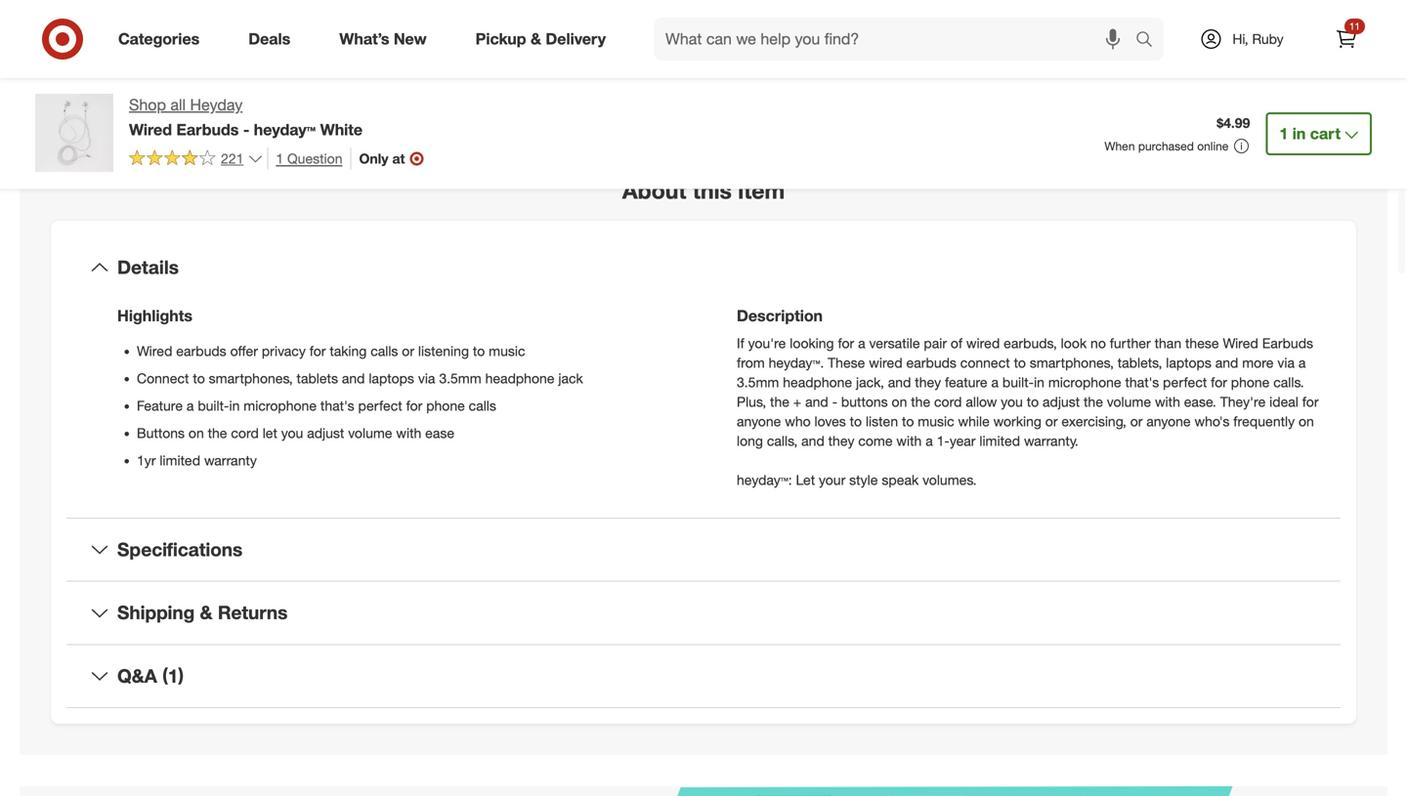 Task type: describe. For each thing, give the bounding box(es) containing it.
for up tablets
[[310, 343, 326, 360]]

heyday™: let your style speak volumes.
[[737, 472, 977, 489]]

1 question link
[[267, 147, 343, 170]]

working
[[994, 413, 1042, 430]]

+
[[793, 394, 802, 411]]

returns
[[218, 602, 288, 624]]

about this item
[[622, 177, 785, 205]]

these
[[1186, 335, 1219, 352]]

all
[[170, 95, 186, 114]]

style
[[849, 472, 878, 489]]

sponsored
[[1314, 95, 1372, 110]]

feature
[[945, 374, 988, 391]]

0 horizontal spatial perfect
[[358, 398, 402, 415]]

specifications
[[117, 538, 243, 561]]

q&a
[[117, 665, 157, 687]]

pair
[[924, 335, 947, 352]]

1 question
[[276, 150, 343, 167]]

earbuds inside shop all heyday wired earbuds - heyday™ white
[[176, 120, 239, 139]]

to right listening
[[473, 343, 485, 360]]

laptops inside if you're looking for a versatile pair of wired earbuds, look no further than these wired earbuds from heyday™. these wired earbuds connect to smartphones, tablets, laptops and more via a 3.5mm headphone jack, and they feature a built-in microphone that's perfect for phone calls. plus, the + and - buttons on the cord allow you to adjust the volume with ease. they're ideal for anyone who loves to listen to music while working or exercising, or anyone who's frequently on long calls, and they come with a 1-year limited warranty.
[[1166, 355, 1212, 372]]

2 horizontal spatial in
[[1293, 124, 1306, 143]]

perfect inside if you're looking for a versatile pair of wired earbuds, look no further than these wired earbuds from heyday™. these wired earbuds connect to smartphones, tablets, laptops and more via a 3.5mm headphone jack, and they feature a built-in microphone that's perfect for phone calls. plus, the + and - buttons on the cord allow you to adjust the volume with ease. they're ideal for anyone who loves to listen to music while working or exercising, or anyone who's frequently on long calls, and they come with a 1-year limited warranty.
[[1163, 374, 1207, 391]]

allow
[[966, 394, 997, 411]]

1 anyone from the left
[[737, 413, 781, 430]]

0 horizontal spatial smartphones,
[[209, 370, 293, 387]]

& for pickup
[[531, 29, 541, 48]]

at
[[392, 150, 405, 167]]

they're
[[1220, 394, 1266, 411]]

tablets,
[[1118, 355, 1162, 372]]

white
[[320, 120, 363, 139]]

purchased
[[1138, 139, 1194, 153]]

heyday™:
[[737, 472, 792, 489]]

volumes.
[[923, 472, 977, 489]]

these
[[828, 355, 865, 372]]

shop
[[129, 95, 166, 114]]

1 horizontal spatial on
[[892, 394, 907, 411]]

a left 1-
[[926, 433, 933, 450]]

details button
[[66, 237, 1341, 299]]

search button
[[1127, 18, 1174, 65]]

2 horizontal spatial on
[[1299, 413, 1314, 430]]

question
[[287, 150, 343, 167]]

look
[[1061, 335, 1087, 352]]

about
[[622, 177, 687, 205]]

a up these
[[858, 335, 866, 352]]

0 horizontal spatial adjust
[[307, 425, 344, 442]]

deals link
[[232, 18, 315, 61]]

1yr
[[137, 452, 156, 469]]

to up working at bottom
[[1027, 394, 1039, 411]]

you inside if you're looking for a versatile pair of wired earbuds, look no further than these wired earbuds from heyday™. these wired earbuds connect to smartphones, tablets, laptops and more via a 3.5mm headphone jack, and they feature a built-in microphone that's perfect for phone calls. plus, the + and - buttons on the cord allow you to adjust the volume with ease. they're ideal for anyone who loves to listen to music while working or exercising, or anyone who's frequently on long calls, and they come with a 1-year limited warranty.
[[1001, 394, 1023, 411]]

this
[[693, 177, 732, 205]]

& for shipping
[[200, 602, 213, 624]]

1-
[[937, 433, 950, 450]]

the left +
[[770, 394, 790, 411]]

1 vertical spatial volume
[[348, 425, 392, 442]]

221
[[221, 150, 244, 167]]

heyday
[[190, 95, 243, 114]]

1 horizontal spatial with
[[897, 433, 922, 450]]

calls,
[[767, 433, 798, 450]]

a up the calls.
[[1299, 355, 1306, 372]]

to down earbuds,
[[1014, 355, 1026, 372]]

connect
[[137, 370, 189, 387]]

volume inside if you're looking for a versatile pair of wired earbuds, look no further than these wired earbuds from heyday™. these wired earbuds connect to smartphones, tablets, laptops and more via a 3.5mm headphone jack, and they feature a built-in microphone that's perfect for phone calls. plus, the + and - buttons on the cord allow you to adjust the volume with ease. they're ideal for anyone who loves to listen to music while working or exercising, or anyone who's frequently on long calls, and they come with a 1-year limited warranty.
[[1107, 394, 1151, 411]]

ease.
[[1184, 394, 1217, 411]]

1 vertical spatial advertisement region
[[20, 787, 1388, 797]]

loves
[[815, 413, 846, 430]]

pickup & delivery
[[476, 29, 606, 48]]

3.5mm inside if you're looking for a versatile pair of wired earbuds, look no further than these wired earbuds from heyday™. these wired earbuds connect to smartphones, tablets, laptops and more via a 3.5mm headphone jack, and they feature a built-in microphone that's perfect for phone calls. plus, the + and - buttons on the cord allow you to adjust the volume with ease. they're ideal for anyone who loves to listen to music while working or exercising, or anyone who's frequently on long calls, and they come with a 1-year limited warranty.
[[737, 374, 779, 391]]

feature
[[137, 398, 183, 415]]

the up warranty
[[208, 425, 227, 442]]

you're
[[748, 335, 786, 352]]

year
[[950, 433, 976, 450]]

let
[[263, 425, 277, 442]]

0 vertical spatial wired
[[967, 335, 1000, 352]]

highlights
[[117, 307, 193, 326]]

for down connect to smartphones, tablets and laptops via 3.5mm headphone jack at the left of the page
[[406, 398, 423, 415]]

only at
[[359, 150, 405, 167]]

earbuds,
[[1004, 335, 1057, 352]]

0 horizontal spatial calls
[[371, 343, 398, 360]]

come
[[858, 433, 893, 450]]

smartphones, inside if you're looking for a versatile pair of wired earbuds, look no further than these wired earbuds from heyday™. these wired earbuds connect to smartphones, tablets, laptops and more via a 3.5mm headphone jack, and they feature a built-in microphone that's perfect for phone calls. plus, the + and - buttons on the cord allow you to adjust the volume with ease. they're ideal for anyone who loves to listen to music while working or exercising, or anyone who's frequently on long calls, and they come with a 1-year limited warranty.
[[1030, 355, 1114, 372]]

buttons
[[137, 425, 185, 442]]

taking
[[330, 343, 367, 360]]

if
[[737, 335, 745, 352]]

what's new
[[339, 29, 427, 48]]

hi,
[[1233, 30, 1249, 47]]

a right feature
[[187, 398, 194, 415]]

to right the listen
[[902, 413, 914, 430]]

long
[[737, 433, 763, 450]]

jack,
[[856, 374, 884, 391]]

listen
[[866, 413, 898, 430]]

connect to smartphones, tablets and laptops via 3.5mm headphone jack
[[137, 370, 583, 387]]

1yr limited warranty
[[137, 452, 257, 469]]

who
[[785, 413, 811, 430]]

in inside if you're looking for a versatile pair of wired earbuds, look no further than these wired earbuds from heyday™. these wired earbuds connect to smartphones, tablets, laptops and more via a 3.5mm headphone jack, and they feature a built-in microphone that's perfect for phone calls. plus, the + and - buttons on the cord allow you to adjust the volume with ease. they're ideal for anyone who loves to listen to music while working or exercising, or anyone who's frequently on long calls, and they come with a 1-year limited warranty.
[[1034, 374, 1045, 391]]

2 horizontal spatial with
[[1155, 394, 1181, 411]]

exercising,
[[1062, 413, 1127, 430]]

headphone inside if you're looking for a versatile pair of wired earbuds, look no further than these wired earbuds from heyday™. these wired earbuds connect to smartphones, tablets, laptops and more via a 3.5mm headphone jack, and they feature a built-in microphone that's perfect for phone calls. plus, the + and - buttons on the cord allow you to adjust the volume with ease. they're ideal for anyone who loves to listen to music while working or exercising, or anyone who's frequently on long calls, and they come with a 1-year limited warranty.
[[783, 374, 852, 391]]

What can we help you find? suggestions appear below search field
[[654, 18, 1141, 61]]

delivery
[[546, 29, 606, 48]]

categories
[[118, 29, 200, 48]]

- inside if you're looking for a versatile pair of wired earbuds, look no further than these wired earbuds from heyday™. these wired earbuds connect to smartphones, tablets, laptops and more via a 3.5mm headphone jack, and they feature a built-in microphone that's perfect for phone calls. plus, the + and - buttons on the cord allow you to adjust the volume with ease. they're ideal for anyone who loves to listen to music while working or exercising, or anyone who's frequently on long calls, and they come with a 1-year limited warranty.
[[832, 394, 838, 411]]

online
[[1198, 139, 1229, 153]]

0 horizontal spatial cord
[[231, 425, 259, 442]]

offer
[[230, 343, 258, 360]]

(1)
[[162, 665, 184, 687]]



Task type: locate. For each thing, give the bounding box(es) containing it.
0 horizontal spatial earbuds
[[176, 120, 239, 139]]

in up warranty
[[229, 398, 240, 415]]

microphone up the exercising,
[[1049, 374, 1122, 391]]

while
[[958, 413, 990, 430]]

details
[[117, 256, 179, 279]]

shop all heyday wired earbuds - heyday™ white
[[129, 95, 363, 139]]

laptops
[[1166, 355, 1212, 372], [369, 370, 414, 387]]

or up warranty. at the bottom right
[[1046, 413, 1058, 430]]

1 vertical spatial music
[[918, 413, 955, 430]]

1 inside 1 question link
[[276, 150, 284, 167]]

they left feature
[[915, 374, 941, 391]]

adjust
[[1043, 394, 1080, 411], [307, 425, 344, 442]]

ideal
[[1270, 394, 1299, 411]]

cord inside if you're looking for a versatile pair of wired earbuds, look no further than these wired earbuds from heyday™. these wired earbuds connect to smartphones, tablets, laptops and more via a 3.5mm headphone jack, and they feature a built-in microphone that's perfect for phone calls. plus, the + and - buttons on the cord allow you to adjust the volume with ease. they're ideal for anyone who loves to listen to music while working or exercising, or anyone who's frequently on long calls, and they come with a 1-year limited warranty.
[[934, 394, 962, 411]]

with left ease
[[396, 425, 422, 442]]

more
[[1242, 355, 1274, 372]]

you right let
[[281, 425, 303, 442]]

and left more
[[1216, 355, 1239, 372]]

warranty
[[204, 452, 257, 469]]

1 for 1 question
[[276, 150, 284, 167]]

feature a built-in microphone that's perfect for phone calls
[[137, 398, 496, 415]]

0 horizontal spatial music
[[489, 343, 525, 360]]

0 vertical spatial built-
[[1003, 374, 1034, 391]]

microphone inside if you're looking for a versatile pair of wired earbuds, look no further than these wired earbuds from heyday™. these wired earbuds connect to smartphones, tablets, laptops and more via a 3.5mm headphone jack, and they feature a built-in microphone that's perfect for phone calls. plus, the + and - buttons on the cord allow you to adjust the volume with ease. they're ideal for anyone who loves to listen to music while working or exercising, or anyone who's frequently on long calls, and they come with a 1-year limited warranty.
[[1049, 374, 1122, 391]]

or left listening
[[402, 343, 414, 360]]

that's
[[1125, 374, 1159, 391], [320, 398, 354, 415]]

$4.99
[[1217, 114, 1250, 131]]

1 in cart for wired earbuds - heyday™ white element
[[1280, 124, 1341, 143]]

1 vertical spatial wired
[[869, 355, 903, 372]]

1 vertical spatial 1
[[276, 150, 284, 167]]

a down 'connect'
[[992, 374, 999, 391]]

wired up 'connect'
[[967, 335, 1000, 352]]

0 vertical spatial &
[[531, 29, 541, 48]]

and right +
[[805, 394, 829, 411]]

0 vertical spatial in
[[1293, 124, 1306, 143]]

1 horizontal spatial headphone
[[783, 374, 852, 391]]

& inside dropdown button
[[200, 602, 213, 624]]

0 horizontal spatial &
[[200, 602, 213, 624]]

adjust down feature a built-in microphone that's perfect for phone calls
[[307, 425, 344, 442]]

that's down tablets
[[320, 398, 354, 415]]

1 horizontal spatial -
[[832, 394, 838, 411]]

search
[[1127, 31, 1174, 50]]

heyday™
[[254, 120, 316, 139]]

3.5mm down listening
[[439, 370, 482, 387]]

let
[[796, 472, 815, 489]]

plus,
[[737, 394, 766, 411]]

wired down shop
[[129, 120, 172, 139]]

warranty.
[[1024, 433, 1079, 450]]

1 vertical spatial perfect
[[358, 398, 402, 415]]

q&a (1)
[[117, 665, 184, 687]]

than
[[1155, 335, 1182, 352]]

headphone left jack
[[485, 370, 555, 387]]

1 vertical spatial that's
[[320, 398, 354, 415]]

0 horizontal spatial laptops
[[369, 370, 414, 387]]

0 vertical spatial -
[[243, 120, 250, 139]]

1 vertical spatial -
[[832, 394, 838, 411]]

1 vertical spatial cord
[[231, 425, 259, 442]]

in down earbuds,
[[1034, 374, 1045, 391]]

music inside if you're looking for a versatile pair of wired earbuds, look no further than these wired earbuds from heyday™. these wired earbuds connect to smartphones, tablets, laptops and more via a 3.5mm headphone jack, and they feature a built-in microphone that's perfect for phone calls. plus, the + and - buttons on the cord allow you to adjust the volume with ease. they're ideal for anyone who loves to listen to music while working or exercising, or anyone who's frequently on long calls, and they come with a 1-year limited warranty.
[[918, 413, 955, 430]]

or right the exercising,
[[1131, 413, 1143, 430]]

1 horizontal spatial built-
[[1003, 374, 1034, 391]]

1 horizontal spatial phone
[[1231, 374, 1270, 391]]

earbuds
[[176, 343, 226, 360], [907, 355, 957, 372]]

cord down feature
[[934, 394, 962, 411]]

adjust up the exercising,
[[1043, 394, 1080, 411]]

3.5mm
[[439, 370, 482, 387], [737, 374, 779, 391]]

privacy
[[262, 343, 306, 360]]

on right frequently
[[1299, 413, 1314, 430]]

1 vertical spatial in
[[1034, 374, 1045, 391]]

music
[[489, 343, 525, 360], [918, 413, 955, 430]]

looking
[[790, 335, 834, 352]]

0 vertical spatial calls
[[371, 343, 398, 360]]

microphone up let
[[244, 398, 317, 415]]

0 horizontal spatial they
[[828, 433, 855, 450]]

0 horizontal spatial or
[[402, 343, 414, 360]]

via inside if you're looking for a versatile pair of wired earbuds, look no further than these wired earbuds from heyday™. these wired earbuds connect to smartphones, tablets, laptops and more via a 3.5mm headphone jack, and they feature a built-in microphone that's perfect for phone calls. plus, the + and - buttons on the cord allow you to adjust the volume with ease. they're ideal for anyone who loves to listen to music while working or exercising, or anyone who's frequently on long calls, and they come with a 1-year limited warranty.
[[1278, 355, 1295, 372]]

1 horizontal spatial perfect
[[1163, 374, 1207, 391]]

0 horizontal spatial limited
[[160, 452, 200, 469]]

phone inside if you're looking for a versatile pair of wired earbuds, look no further than these wired earbuds from heyday™. these wired earbuds connect to smartphones, tablets, laptops and more via a 3.5mm headphone jack, and they feature a built-in microphone that's perfect for phone calls. plus, the + and - buttons on the cord allow you to adjust the volume with ease. they're ideal for anyone who loves to listen to music while working or exercising, or anyone who's frequently on long calls, and they come with a 1-year limited warranty.
[[1231, 374, 1270, 391]]

and down taking
[[342, 370, 365, 387]]

built- inside if you're looking for a versatile pair of wired earbuds, look no further than these wired earbuds from heyday™. these wired earbuds connect to smartphones, tablets, laptops and more via a 3.5mm headphone jack, and they feature a built-in microphone that's perfect for phone calls. plus, the + and - buttons on the cord allow you to adjust the volume with ease. they're ideal for anyone who loves to listen to music while working or exercising, or anyone who's frequently on long calls, and they come with a 1-year limited warranty.
[[1003, 374, 1034, 391]]

1 horizontal spatial or
[[1046, 413, 1058, 430]]

with down the listen
[[897, 433, 922, 450]]

limited inside if you're looking for a versatile pair of wired earbuds, look no further than these wired earbuds from heyday™. these wired earbuds connect to smartphones, tablets, laptops and more via a 3.5mm headphone jack, and they feature a built-in microphone that's perfect for phone calls. plus, the + and - buttons on the cord allow you to adjust the volume with ease. they're ideal for anyone who loves to listen to music while working or exercising, or anyone who's frequently on long calls, and they come with a 1-year limited warranty.
[[980, 433, 1020, 450]]

new
[[394, 29, 427, 48]]

wired inside if you're looking for a versatile pair of wired earbuds, look no further than these wired earbuds from heyday™. these wired earbuds connect to smartphones, tablets, laptops and more via a 3.5mm headphone jack, and they feature a built-in microphone that's perfect for phone calls. plus, the + and - buttons on the cord allow you to adjust the volume with ease. they're ideal for anyone who loves to listen to music while working or exercising, or anyone who's frequently on long calls, and they come with a 1-year limited warranty.
[[1223, 335, 1259, 352]]

11 link
[[1325, 18, 1368, 61]]

and down who
[[802, 433, 825, 450]]

phone up they're
[[1231, 374, 1270, 391]]

0 horizontal spatial -
[[243, 120, 250, 139]]

on up the listen
[[892, 394, 907, 411]]

0 horizontal spatial wired
[[869, 355, 903, 372]]

0 horizontal spatial you
[[281, 425, 303, 442]]

versatile
[[869, 335, 920, 352]]

0 horizontal spatial headphone
[[485, 370, 555, 387]]

to down buttons
[[850, 413, 862, 430]]

1 vertical spatial you
[[281, 425, 303, 442]]

calls right taking
[[371, 343, 398, 360]]

specifications button
[[66, 519, 1341, 581]]

3.5mm up plus,
[[737, 374, 779, 391]]

0 vertical spatial advertisement region
[[727, 19, 1372, 93]]

1 vertical spatial they
[[828, 433, 855, 450]]

1 horizontal spatial volume
[[1107, 394, 1151, 411]]

1 horizontal spatial earbuds
[[907, 355, 957, 372]]

1 horizontal spatial laptops
[[1166, 355, 1212, 372]]

item
[[738, 177, 785, 205]]

1 horizontal spatial limited
[[980, 433, 1020, 450]]

0 horizontal spatial 1
[[276, 150, 284, 167]]

1 vertical spatial limited
[[160, 452, 200, 469]]

1 horizontal spatial wired
[[967, 335, 1000, 352]]

categories link
[[102, 18, 224, 61]]

1 horizontal spatial &
[[531, 29, 541, 48]]

headphone up +
[[783, 374, 852, 391]]

anyone down ease.
[[1147, 413, 1191, 430]]

- up loves
[[832, 394, 838, 411]]

you
[[1001, 394, 1023, 411], [281, 425, 303, 442]]

with left ease.
[[1155, 394, 1181, 411]]

0 horizontal spatial built-
[[198, 398, 229, 415]]

when
[[1105, 139, 1135, 153]]

smartphones, down offer
[[209, 370, 293, 387]]

anyone down plus,
[[737, 413, 781, 430]]

0 horizontal spatial phone
[[426, 398, 465, 415]]

perfect up ease.
[[1163, 374, 1207, 391]]

on
[[892, 394, 907, 411], [1299, 413, 1314, 430], [189, 425, 204, 442]]

0 vertical spatial cord
[[934, 394, 962, 411]]

1 horizontal spatial smartphones,
[[1030, 355, 1114, 372]]

0 vertical spatial they
[[915, 374, 941, 391]]

1 horizontal spatial cord
[[934, 394, 962, 411]]

- inside shop all heyday wired earbuds - heyday™ white
[[243, 120, 250, 139]]

0 vertical spatial earbuds
[[176, 120, 239, 139]]

0 horizontal spatial via
[[418, 370, 435, 387]]

q&a (1) button
[[66, 645, 1341, 708]]

1 horizontal spatial 1
[[1280, 124, 1288, 143]]

221 link
[[129, 147, 263, 171]]

2 anyone from the left
[[1147, 413, 1191, 430]]

that's inside if you're looking for a versatile pair of wired earbuds, look no further than these wired earbuds from heyday™. these wired earbuds connect to smartphones, tablets, laptops and more via a 3.5mm headphone jack, and they feature a built-in microphone that's perfect for phone calls. plus, the + and - buttons on the cord allow you to adjust the volume with ease. they're ideal for anyone who loves to listen to music while working or exercising, or anyone who's frequently on long calls, and they come with a 1-year limited warranty.
[[1125, 374, 1159, 391]]

further
[[1110, 335, 1151, 352]]

or
[[402, 343, 414, 360], [1046, 413, 1058, 430], [1131, 413, 1143, 430]]

laptops down the wired earbuds offer privacy for taking calls or listening to music
[[369, 370, 414, 387]]

1
[[1280, 124, 1288, 143], [276, 150, 284, 167]]

advertisement region
[[727, 19, 1372, 93], [20, 787, 1388, 797]]

1 left the cart
[[1280, 124, 1288, 143]]

built- down 'connect'
[[1003, 374, 1034, 391]]

image of wired earbuds - heyday™ white image
[[35, 94, 113, 172]]

earbuds down pair
[[907, 355, 957, 372]]

1 vertical spatial adjust
[[307, 425, 344, 442]]

wired up more
[[1223, 335, 1259, 352]]

0 horizontal spatial 3.5mm
[[439, 370, 482, 387]]

shipping & returns button
[[66, 582, 1341, 644]]

0 horizontal spatial anyone
[[737, 413, 781, 430]]

volume
[[1107, 394, 1151, 411], [348, 425, 392, 442]]

phone up ease
[[426, 398, 465, 415]]

wired down "versatile" at the top of the page
[[869, 355, 903, 372]]

hi, ruby
[[1233, 30, 1284, 47]]

wired earbuds offer privacy for taking calls or listening to music
[[137, 343, 525, 360]]

& right pickup
[[531, 29, 541, 48]]

for up ease.
[[1211, 374, 1227, 391]]

no
[[1091, 335, 1106, 352]]

1 horizontal spatial anyone
[[1147, 413, 1191, 430]]

of
[[951, 335, 963, 352]]

from
[[737, 355, 765, 372]]

a
[[858, 335, 866, 352], [1299, 355, 1306, 372], [992, 374, 999, 391], [187, 398, 194, 415], [926, 433, 933, 450]]

music right listening
[[489, 343, 525, 360]]

in left the cart
[[1293, 124, 1306, 143]]

perfect down connect to smartphones, tablets and laptops via 3.5mm headphone jack at the left of the page
[[358, 398, 402, 415]]

1 down heyday™
[[276, 150, 284, 167]]

via up the calls.
[[1278, 355, 1295, 372]]

the up the exercising,
[[1084, 394, 1103, 411]]

- up 221
[[243, 120, 250, 139]]

1 horizontal spatial in
[[1034, 374, 1045, 391]]

0 horizontal spatial earbuds
[[176, 343, 226, 360]]

1 horizontal spatial that's
[[1125, 374, 1159, 391]]

laptops down these at the top right of page
[[1166, 355, 1212, 372]]

image gallery element
[[35, 0, 680, 130]]

for
[[838, 335, 854, 352], [310, 343, 326, 360], [1211, 374, 1227, 391], [1303, 394, 1319, 411], [406, 398, 423, 415]]

calls down listening
[[469, 398, 496, 415]]

with
[[1155, 394, 1181, 411], [396, 425, 422, 442], [897, 433, 922, 450]]

that's down tablets,
[[1125, 374, 1159, 391]]

1 horizontal spatial 3.5mm
[[737, 374, 779, 391]]

on up 1yr limited warranty
[[189, 425, 204, 442]]

0 vertical spatial limited
[[980, 433, 1020, 450]]

cord left let
[[231, 425, 259, 442]]

to right connect
[[193, 370, 205, 387]]

what's
[[339, 29, 389, 48]]

via down listening
[[418, 370, 435, 387]]

0 vertical spatial phone
[[1231, 374, 1270, 391]]

0 horizontal spatial in
[[229, 398, 240, 415]]

they
[[915, 374, 941, 391], [828, 433, 855, 450]]

limited down working at bottom
[[980, 433, 1020, 450]]

0 vertical spatial perfect
[[1163, 374, 1207, 391]]

earbuds up more
[[1263, 335, 1314, 352]]

1 vertical spatial built-
[[198, 398, 229, 415]]

you up working at bottom
[[1001, 394, 1023, 411]]

1 horizontal spatial you
[[1001, 394, 1023, 411]]

limited down buttons
[[160, 452, 200, 469]]

for up these
[[838, 335, 854, 352]]

wired inside shop all heyday wired earbuds - heyday™ white
[[129, 120, 172, 139]]

1 horizontal spatial adjust
[[1043, 394, 1080, 411]]

limited
[[980, 433, 1020, 450], [160, 452, 200, 469]]

earbuds inside if you're looking for a versatile pair of wired earbuds, look no further than these wired earbuds from heyday™. these wired earbuds connect to smartphones, tablets, laptops and more via a 3.5mm headphone jack, and they feature a built-in microphone that's perfect for phone calls. plus, the + and - buttons on the cord allow you to adjust the volume with ease. they're ideal for anyone who loves to listen to music while working or exercising, or anyone who's frequently on long calls, and they come with a 1-year limited warranty.
[[907, 355, 957, 372]]

0 horizontal spatial with
[[396, 425, 422, 442]]

1 horizontal spatial they
[[915, 374, 941, 391]]

pickup
[[476, 29, 526, 48]]

& left returns at the left bottom of the page
[[200, 602, 213, 624]]

and right jack,
[[888, 374, 911, 391]]

wired up connect
[[137, 343, 172, 360]]

0 vertical spatial volume
[[1107, 394, 1151, 411]]

0 horizontal spatial that's
[[320, 398, 354, 415]]

1 horizontal spatial music
[[918, 413, 955, 430]]

cord
[[934, 394, 962, 411], [231, 425, 259, 442]]

the right buttons
[[911, 394, 931, 411]]

volume up the exercising,
[[1107, 394, 1151, 411]]

1 vertical spatial phone
[[426, 398, 465, 415]]

cart
[[1310, 124, 1341, 143]]

1 for 1 in cart
[[1280, 124, 1288, 143]]

0 horizontal spatial volume
[[348, 425, 392, 442]]

2 vertical spatial in
[[229, 398, 240, 415]]

music up 1-
[[918, 413, 955, 430]]

connect
[[961, 355, 1010, 372]]

when purchased online
[[1105, 139, 1229, 153]]

0 vertical spatial music
[[489, 343, 525, 360]]

they down loves
[[828, 433, 855, 450]]

0 vertical spatial 1
[[1280, 124, 1288, 143]]

1 vertical spatial microphone
[[244, 398, 317, 415]]

0 vertical spatial microphone
[[1049, 374, 1122, 391]]

0 vertical spatial you
[[1001, 394, 1023, 411]]

0 vertical spatial that's
[[1125, 374, 1159, 391]]

speak
[[882, 472, 919, 489]]

0 horizontal spatial microphone
[[244, 398, 317, 415]]

1 vertical spatial earbuds
[[1263, 335, 1314, 352]]

1 horizontal spatial microphone
[[1049, 374, 1122, 391]]

earbuds
[[176, 120, 239, 139], [1263, 335, 1314, 352]]

jack
[[558, 370, 583, 387]]

earbuds down heyday at the top of page
[[176, 120, 239, 139]]

0 horizontal spatial on
[[189, 425, 204, 442]]

11
[[1350, 20, 1361, 32]]

description
[[737, 307, 823, 326]]

0 vertical spatial adjust
[[1043, 394, 1080, 411]]

1 vertical spatial calls
[[469, 398, 496, 415]]

earbuds left offer
[[176, 343, 226, 360]]

phone
[[1231, 374, 1270, 391], [426, 398, 465, 415]]

volume down connect to smartphones, tablets and laptops via 3.5mm headphone jack at the left of the page
[[348, 425, 392, 442]]

pickup & delivery link
[[459, 18, 630, 61]]

1 horizontal spatial earbuds
[[1263, 335, 1314, 352]]

smartphones, down look
[[1030, 355, 1114, 372]]

for right ideal
[[1303, 394, 1319, 411]]

-
[[243, 120, 250, 139], [832, 394, 838, 411]]

ruby
[[1252, 30, 1284, 47]]

1 vertical spatial &
[[200, 602, 213, 624]]

adjust inside if you're looking for a versatile pair of wired earbuds, look no further than these wired earbuds from heyday™. these wired earbuds connect to smartphones, tablets, laptops and more via a 3.5mm headphone jack, and they feature a built-in microphone that's perfect for phone calls. plus, the + and - buttons on the cord allow you to adjust the volume with ease. they're ideal for anyone who loves to listen to music while working or exercising, or anyone who's frequently on long calls, and they come with a 1-year limited warranty.
[[1043, 394, 1080, 411]]

built- right feature
[[198, 398, 229, 415]]

only
[[359, 150, 389, 167]]

the
[[770, 394, 790, 411], [911, 394, 931, 411], [1084, 394, 1103, 411], [208, 425, 227, 442]]

listening
[[418, 343, 469, 360]]

earbuds inside if you're looking for a versatile pair of wired earbuds, look no further than these wired earbuds from heyday™. these wired earbuds connect to smartphones, tablets, laptops and more via a 3.5mm headphone jack, and they feature a built-in microphone that's perfect for phone calls. plus, the + and - buttons on the cord allow you to adjust the volume with ease. they're ideal for anyone who loves to listen to music while working or exercising, or anyone who's frequently on long calls, and they come with a 1-year limited warranty.
[[1263, 335, 1314, 352]]

who's
[[1195, 413, 1230, 430]]

2 horizontal spatial or
[[1131, 413, 1143, 430]]

via
[[1278, 355, 1295, 372], [418, 370, 435, 387]]

1 horizontal spatial calls
[[469, 398, 496, 415]]

buttons on the cord let you adjust volume with ease
[[137, 425, 455, 442]]

calls.
[[1274, 374, 1304, 391]]



Task type: vqa. For each thing, say whether or not it's contained in the screenshot.
Free for $35.99
no



